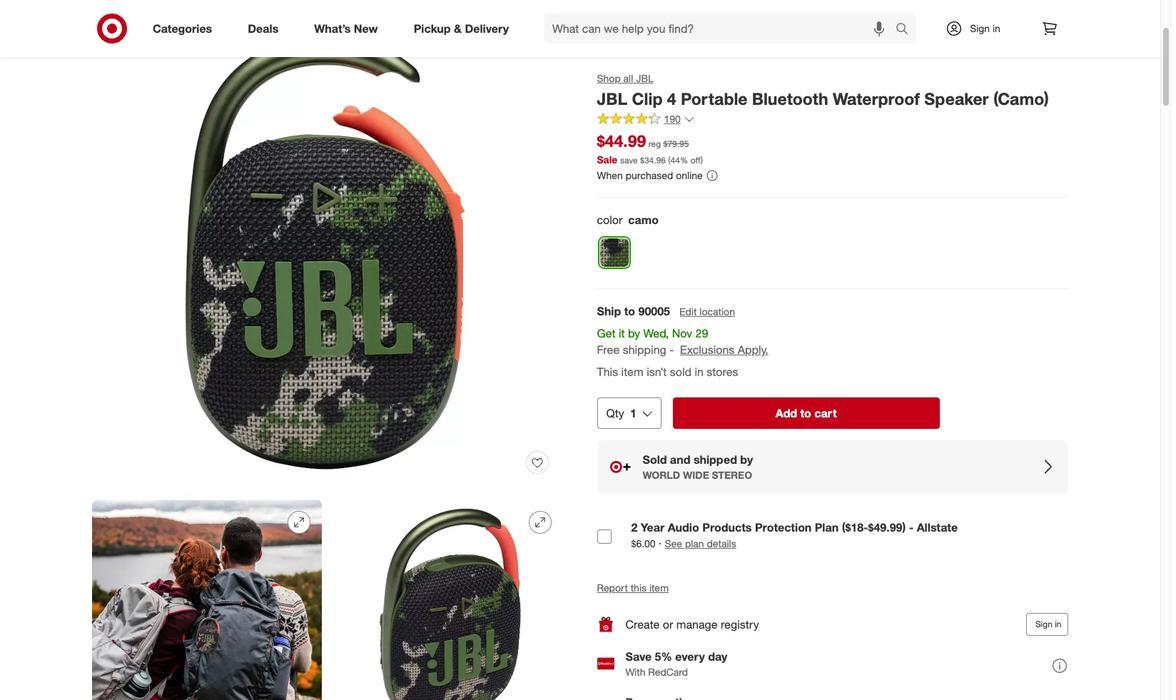 Task type: describe. For each thing, give the bounding box(es) containing it.
categories link
[[141, 13, 230, 44]]

reg
[[649, 138, 662, 149]]

(
[[669, 155, 671, 165]]

when
[[598, 169, 624, 181]]

to for cart
[[801, 406, 812, 420]]

camo
[[629, 213, 659, 227]]

get it by wed, nov 29 free shipping - exclusions apply.
[[598, 326, 769, 357]]

audio
[[669, 520, 700, 535]]

apply.
[[739, 343, 769, 357]]

$6.00
[[632, 538, 656, 550]]

purchased
[[626, 169, 674, 181]]

categories
[[153, 21, 212, 35]]

plan
[[816, 520, 840, 535]]

sign in inside sign in link
[[971, 22, 1001, 34]]

ship to 90005
[[598, 304, 671, 319]]

what's new
[[314, 21, 378, 35]]

report this item
[[598, 582, 670, 594]]

&
[[454, 21, 462, 35]]

add to cart button
[[674, 398, 940, 429]]

image gallery element
[[92, 17, 563, 700]]

by inside get it by wed, nov 29 free shipping - exclusions apply.
[[629, 326, 641, 341]]

search button
[[890, 13, 924, 47]]

What can we help you find? suggestions appear below search field
[[544, 13, 900, 44]]

cart
[[815, 406, 838, 420]]

item inside button
[[650, 582, 670, 594]]

34.96
[[645, 155, 667, 165]]

it
[[619, 326, 626, 341]]

190 link
[[598, 112, 696, 128]]

what's new link
[[302, 13, 396, 44]]

this
[[631, 582, 647, 594]]

save 5% every day with redcard
[[626, 650, 728, 678]]

exclusions apply. link
[[681, 343, 769, 357]]

add to cart
[[776, 406, 838, 420]]

when purchased online
[[598, 169, 704, 181]]

stereo
[[713, 469, 753, 481]]

sold
[[671, 365, 692, 379]]

this
[[598, 365, 619, 379]]

off
[[691, 155, 701, 165]]

in inside button
[[1056, 619, 1063, 630]]

with
[[626, 666, 646, 678]]

2 year audio products protection plan ($18-$49.99) - allstate $6.00 · see plan details
[[632, 520, 959, 551]]

delivery
[[465, 21, 509, 35]]

ship
[[598, 304, 622, 319]]

color
[[598, 213, 623, 227]]

waterproof
[[834, 89, 921, 109]]

qty 1
[[607, 406, 637, 420]]

sign in link
[[934, 13, 1023, 44]]

portable
[[682, 89, 748, 109]]

details
[[708, 538, 737, 550]]

4
[[668, 89, 677, 109]]

search
[[890, 23, 924, 37]]

report
[[598, 582, 629, 594]]

deals link
[[236, 13, 297, 44]]

by inside sold and shipped by world wide stereo
[[741, 453, 754, 467]]

save
[[621, 155, 638, 165]]

- for $49.99)
[[910, 520, 915, 535]]

get
[[598, 326, 616, 341]]

0 vertical spatial jbl
[[637, 72, 654, 84]]

- for shipping
[[670, 343, 675, 357]]

plan
[[686, 538, 705, 550]]

day
[[709, 650, 728, 664]]

this item isn't sold in stores
[[598, 365, 739, 379]]

shop
[[598, 72, 621, 84]]

nov
[[673, 326, 693, 341]]

$
[[641, 155, 645, 165]]

0 vertical spatial in
[[993, 22, 1001, 34]]

90005
[[639, 304, 671, 319]]

save
[[626, 650, 652, 664]]

)
[[701, 155, 704, 165]]

item inside fulfillment region
[[622, 365, 644, 379]]

protection
[[756, 520, 812, 535]]

0 vertical spatial sign
[[971, 22, 990, 34]]

exclusions
[[681, 343, 735, 357]]



Task type: locate. For each thing, give the bounding box(es) containing it.
- inside 2 year audio products protection plan ($18-$49.99) - allstate $6.00 · see plan details
[[910, 520, 915, 535]]

create
[[626, 618, 660, 632]]

1 horizontal spatial by
[[741, 453, 754, 467]]

isn't
[[647, 365, 668, 379]]

29
[[696, 326, 709, 341]]

2 vertical spatial in
[[1056, 619, 1063, 630]]

stores
[[707, 365, 739, 379]]

and
[[671, 453, 691, 467]]

all
[[624, 72, 634, 84]]

registry
[[721, 618, 760, 632]]

1 horizontal spatial -
[[910, 520, 915, 535]]

None checkbox
[[598, 530, 612, 544]]

$44.99 reg $79.95 sale save $ 34.96 ( 44 % off )
[[598, 130, 704, 165]]

qty
[[607, 406, 625, 420]]

to for 90005
[[625, 304, 636, 319]]

pickup & delivery
[[414, 21, 509, 35]]

add
[[776, 406, 798, 420]]

0 horizontal spatial to
[[625, 304, 636, 319]]

1 horizontal spatial sign
[[1036, 619, 1053, 630]]

1
[[631, 406, 637, 420]]

0 horizontal spatial in
[[695, 365, 704, 379]]

sold
[[643, 453, 668, 467]]

item right 'this'
[[650, 582, 670, 594]]

redcard
[[649, 666, 689, 678]]

0 horizontal spatial item
[[622, 365, 644, 379]]

1 vertical spatial in
[[695, 365, 704, 379]]

- inside get it by wed, nov 29 free shipping - exclusions apply.
[[670, 343, 675, 357]]

new
[[354, 21, 378, 35]]

%
[[681, 155, 689, 165]]

sold and shipped by world wide stereo
[[643, 453, 754, 481]]

color camo
[[598, 213, 659, 227]]

$49.99)
[[869, 520, 907, 535]]

sign inside button
[[1036, 619, 1053, 630]]

2 horizontal spatial in
[[1056, 619, 1063, 630]]

shipping
[[623, 343, 667, 357]]

jbl down the shop
[[598, 89, 628, 109]]

1 vertical spatial item
[[650, 582, 670, 594]]

1 vertical spatial jbl
[[598, 89, 628, 109]]

sign in
[[971, 22, 1001, 34], [1036, 619, 1063, 630]]

1 vertical spatial sign
[[1036, 619, 1053, 630]]

sign
[[971, 22, 990, 34], [1036, 619, 1053, 630]]

sign in inside sign in button
[[1036, 619, 1063, 630]]

see plan details button
[[665, 537, 737, 552]]

0 horizontal spatial -
[[670, 343, 675, 357]]

in inside fulfillment region
[[695, 365, 704, 379]]

0 vertical spatial sign in
[[971, 22, 1001, 34]]

pickup & delivery link
[[402, 13, 527, 44]]

to right ship
[[625, 304, 636, 319]]

see
[[665, 538, 683, 550]]

1 horizontal spatial item
[[650, 582, 670, 594]]

1 horizontal spatial jbl
[[637, 72, 654, 84]]

0 horizontal spatial by
[[629, 326, 641, 341]]

clip
[[633, 89, 663, 109]]

sign in button
[[1027, 614, 1069, 636]]

$44.99
[[598, 130, 647, 150]]

world
[[643, 469, 681, 481]]

sale
[[598, 153, 618, 165]]

location
[[700, 306, 736, 318]]

jbl
[[637, 72, 654, 84], [598, 89, 628, 109]]

by
[[629, 326, 641, 341], [741, 453, 754, 467]]

create or manage registry
[[626, 618, 760, 632]]

0 vertical spatial -
[[670, 343, 675, 357]]

year
[[641, 520, 665, 535]]

jbl clip 4 portable bluetooth waterproof speaker (camo), 2 of 12 image
[[92, 500, 322, 700]]

camo image
[[600, 238, 630, 268]]

0 horizontal spatial sign
[[971, 22, 990, 34]]

edit location
[[680, 306, 736, 318]]

item left isn't
[[622, 365, 644, 379]]

every
[[676, 650, 706, 664]]

0 horizontal spatial jbl
[[598, 89, 628, 109]]

edit
[[680, 306, 698, 318]]

to right 'add'
[[801, 406, 812, 420]]

wed,
[[644, 326, 670, 341]]

1 vertical spatial by
[[741, 453, 754, 467]]

·
[[659, 537, 662, 551]]

products
[[703, 520, 753, 535]]

online
[[677, 169, 704, 181]]

- right $49.99)
[[910, 520, 915, 535]]

0 vertical spatial item
[[622, 365, 644, 379]]

to inside button
[[801, 406, 812, 420]]

1 vertical spatial to
[[801, 406, 812, 420]]

- down the nov
[[670, 343, 675, 357]]

2
[[632, 520, 638, 535]]

report this item button
[[598, 582, 670, 596]]

190
[[665, 113, 681, 125]]

($18-
[[843, 520, 869, 535]]

$79.95
[[664, 138, 690, 149]]

0 vertical spatial to
[[625, 304, 636, 319]]

1 horizontal spatial to
[[801, 406, 812, 420]]

by right it
[[629, 326, 641, 341]]

1 vertical spatial -
[[910, 520, 915, 535]]

-
[[670, 343, 675, 357], [910, 520, 915, 535]]

1 vertical spatial sign in
[[1036, 619, 1063, 630]]

speaker
[[925, 89, 990, 109]]

0 vertical spatial by
[[629, 326, 641, 341]]

free
[[598, 343, 620, 357]]

pickup
[[414, 21, 451, 35]]

1 horizontal spatial sign in
[[1036, 619, 1063, 630]]

0 horizontal spatial sign in
[[971, 22, 1001, 34]]

shop all jbl jbl clip 4 portable bluetooth waterproof speaker (camo)
[[598, 72, 1050, 109]]

jbl clip 4 portable bluetooth waterproof speaker (camo), 3 of 12 image
[[333, 500, 563, 700]]

shipped
[[694, 453, 738, 467]]

(camo)
[[994, 89, 1050, 109]]

fulfillment region
[[598, 304, 1069, 494]]

bluetooth
[[753, 89, 829, 109]]

jbl right all
[[637, 72, 654, 84]]

44
[[671, 155, 681, 165]]

wide
[[684, 469, 710, 481]]

1 horizontal spatial in
[[993, 22, 1001, 34]]

deals
[[248, 21, 279, 35]]

jbl clip 4 portable bluetooth waterproof speaker (camo), 1 of 12 image
[[92, 17, 563, 488]]

in
[[993, 22, 1001, 34], [695, 365, 704, 379], [1056, 619, 1063, 630]]

by up stereo
[[741, 453, 754, 467]]

manage
[[677, 618, 718, 632]]

allstate
[[918, 520, 959, 535]]



Task type: vqa. For each thing, say whether or not it's contained in the screenshot.
⁹ at the top left of page
no



